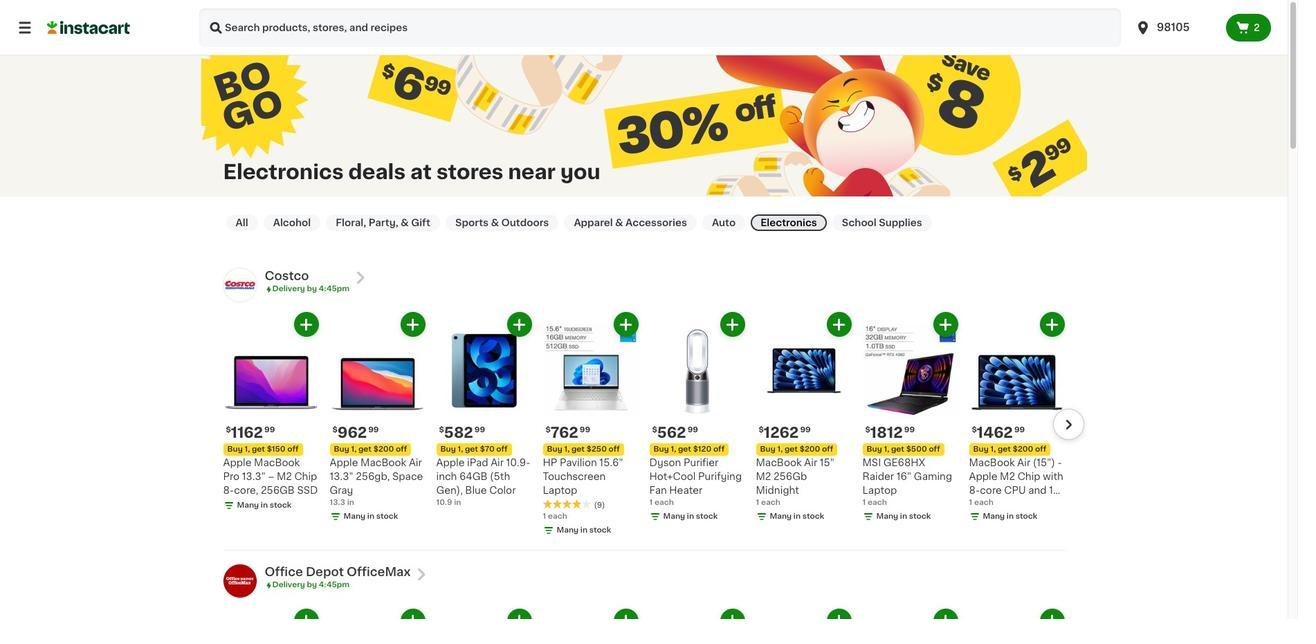 Task type: describe. For each thing, give the bounding box(es) containing it.
core,
[[234, 486, 258, 496]]

$70
[[480, 446, 495, 454]]

(15")
[[1033, 459, 1056, 468]]

deals
[[349, 162, 406, 182]]

in down heater
[[687, 513, 694, 521]]

purifying
[[698, 472, 742, 482]]

many in stock down 256gb
[[237, 502, 292, 510]]

1 horizontal spatial 1 each
[[969, 499, 994, 507]]

floral,
[[336, 218, 366, 228]]

1 vertical spatial 1 each
[[543, 513, 567, 521]]

$ for 962
[[333, 427, 338, 434]]

$ 762 99
[[546, 426, 591, 441]]

buy for 1812
[[867, 446, 882, 454]]

in down 256gb
[[261, 502, 268, 510]]

buy 1, get $500 off
[[867, 446, 941, 454]]

off for 1262
[[822, 446, 834, 454]]

chip for 1162
[[294, 472, 317, 482]]

midnight inside macbook air 15" m2 256gb midnight 1 each
[[756, 486, 799, 496]]

off for 1462
[[1036, 446, 1047, 454]]

electronics deals at stores near you
[[223, 162, 601, 182]]

many in stock for 562
[[663, 513, 718, 521]]

1, for 1462
[[991, 446, 996, 454]]

(9)
[[594, 502, 605, 510]]

ge68hx
[[884, 459, 926, 468]]

product group containing 562
[[650, 312, 745, 523]]

raider
[[863, 472, 894, 482]]

dyson purifier hot+cool purifying fan heater 1 each
[[650, 459, 742, 507]]

256gb
[[774, 472, 807, 482]]

many in stock down (9)
[[557, 527, 611, 535]]

off for 1162
[[288, 446, 299, 454]]

off for 1812
[[929, 446, 941, 454]]

product group containing 582
[[436, 312, 532, 509]]

apparel & accessories
[[574, 218, 687, 228]]

stock down 256gb
[[270, 502, 292, 510]]

color
[[490, 486, 516, 496]]

touchscreen
[[543, 472, 606, 482]]

item carousel region
[[204, 312, 1084, 545]]

m2 inside macbook air 15" m2 256gb midnight 1 each
[[756, 472, 771, 482]]

gen),
[[436, 486, 463, 496]]

99 for 962
[[368, 427, 379, 434]]

pro
[[223, 472, 240, 482]]

msi
[[863, 459, 881, 468]]

in down macbook air 15" m2 256gb midnight 1 each
[[794, 513, 801, 521]]

add image for product group containing 562
[[724, 316, 741, 334]]

delivery for office depot officemax
[[272, 582, 305, 589]]

sports
[[455, 218, 489, 228]]

sports & outdoors
[[455, 218, 549, 228]]

99 for 762
[[580, 427, 591, 434]]

by for office depot officemax
[[307, 582, 317, 589]]

each for 562
[[655, 499, 674, 507]]

sports & outdoors link
[[446, 215, 559, 231]]

ssd
[[297, 486, 318, 496]]

$250
[[587, 446, 607, 454]]

buy for 962
[[334, 446, 349, 454]]

auto link
[[703, 215, 746, 231]]

stores
[[437, 162, 504, 182]]

$ 1812 99
[[866, 426, 915, 441]]

electronics deals at stores near you main content
[[0, 0, 1288, 620]]

buy 1, get $70 off
[[441, 446, 508, 454]]

1, for 962
[[351, 446, 357, 454]]

15"
[[820, 459, 835, 468]]

office depot officemax
[[265, 567, 411, 578]]

many in stock for 1462
[[983, 513, 1038, 521]]

fan
[[650, 486, 667, 496]]

962
[[338, 426, 367, 441]]

product group containing 762
[[543, 312, 639, 537]]

15.6"
[[600, 459, 623, 468]]

get for 562
[[678, 446, 692, 454]]

1 for 1812
[[863, 499, 866, 507]]

(5th
[[490, 472, 510, 482]]

hp pavilion 15.6" touchscreen laptop
[[543, 459, 623, 496]]

99 for 1812
[[905, 427, 915, 434]]

many down core,
[[237, 502, 259, 510]]

99 for 1462
[[1015, 427, 1025, 434]]

1, for 762
[[564, 446, 570, 454]]

13.3" for –
[[242, 472, 266, 482]]

gray
[[330, 486, 353, 496]]

school supplies link
[[833, 215, 932, 231]]

1 for 562
[[650, 499, 653, 507]]

officemax
[[347, 567, 411, 578]]

& for apparel & accessories
[[615, 218, 623, 228]]

13.3
[[330, 499, 345, 507]]

10.9
[[436, 499, 452, 507]]

delivery by 4:45pm for costco
[[272, 285, 350, 293]]

get for 582
[[465, 446, 478, 454]]

delivery for costco
[[272, 285, 305, 293]]

each for 1262
[[761, 499, 781, 507]]

$ for 762
[[546, 427, 551, 434]]

1 98105 button from the left
[[1127, 8, 1227, 47]]

99 for 1262
[[800, 427, 811, 434]]

13.3" for 256gb,
[[330, 472, 353, 482]]

$ 1262 99
[[759, 426, 811, 441]]

1812
[[871, 426, 903, 441]]

buy for 1262
[[760, 446, 776, 454]]

4:45pm for office depot officemax
[[319, 582, 350, 589]]

in down msi ge68hx raider 16" gaming laptop 1 each
[[900, 513, 908, 521]]

apple macbook air 13.3" 256gb, space gray 13.3 in
[[330, 459, 423, 507]]

near
[[508, 162, 556, 182]]

off for 962
[[396, 446, 407, 454]]

$ for 1462
[[972, 427, 977, 434]]

buy 1, get $120 off
[[654, 446, 725, 454]]

space
[[392, 472, 423, 482]]

-
[[1058, 459, 1062, 468]]

electronics link
[[751, 215, 827, 231]]

supplies
[[879, 218, 923, 228]]

stock for 1262
[[803, 513, 825, 521]]

accessories
[[626, 218, 687, 228]]

all
[[236, 218, 248, 228]]

floral, party, & gift link
[[326, 215, 440, 231]]

2
[[1254, 23, 1260, 33]]

each for 1812
[[868, 499, 887, 507]]

page 1 of 3 group
[[223, 609, 1065, 620]]

heater
[[670, 486, 703, 496]]

many down touchscreen
[[557, 527, 579, 535]]

$150
[[267, 446, 286, 454]]

1, for 562
[[671, 446, 677, 454]]

air inside apple macbook air 13.3" 256gb, space gray 13.3 in
[[409, 459, 422, 468]]

buy for 1462
[[974, 446, 989, 454]]

1462
[[977, 426, 1013, 441]]

buy for 762
[[547, 446, 563, 454]]

auto
[[712, 218, 736, 228]]

16"
[[897, 472, 912, 482]]

$200 for 962
[[374, 446, 394, 454]]

m2 for 1462
[[1000, 472, 1016, 482]]

msi ge68hx raider 16" gaming laptop 1 each
[[863, 459, 953, 507]]

costco image
[[223, 269, 256, 302]]

many for 962
[[344, 513, 366, 521]]

256gb,
[[356, 472, 390, 482]]

256gb
[[261, 486, 295, 496]]

buy 1, get $200 off for 962
[[334, 446, 407, 454]]

add image for product group containing 582
[[511, 316, 528, 334]]

gift
[[411, 218, 430, 228]]

delivery by 4:45pm for office depot officemax
[[272, 582, 350, 589]]

stock for 1812
[[909, 513, 931, 521]]

office depot officemax image
[[223, 565, 256, 598]]

99 for 562
[[688, 427, 698, 434]]

alcohol
[[273, 218, 311, 228]]

99 for 582
[[475, 427, 485, 434]]

many for 562
[[663, 513, 685, 521]]

$ 1462 99
[[972, 426, 1025, 441]]

buy 1, get $200 off for 1462
[[974, 446, 1047, 454]]

each left 512gb,
[[975, 499, 994, 507]]

$ for 1262
[[759, 427, 764, 434]]

10-
[[1050, 486, 1065, 496]]

all link
[[226, 215, 258, 231]]

1, for 1262
[[778, 446, 783, 454]]



Task type: locate. For each thing, give the bounding box(es) containing it.
8- inside macbook air (15") - apple m2 chip with 8-core cpu and 10- core gpu, 512gb, midnight
[[969, 486, 980, 496]]

3 air from the left
[[805, 459, 818, 468]]

many in stock for 962
[[344, 513, 398, 521]]

get for 762
[[572, 446, 585, 454]]

air left (15") at the bottom of page
[[1018, 459, 1031, 468]]

1 horizontal spatial $200
[[800, 446, 821, 454]]

product group containing 1162
[[223, 312, 319, 512]]

7 get from the left
[[892, 446, 905, 454]]

midnight
[[756, 486, 799, 496], [969, 514, 1013, 524]]

2 buy from the left
[[334, 446, 349, 454]]

midnight down 256gb
[[756, 486, 799, 496]]

school
[[842, 218, 877, 228]]

apparel
[[574, 218, 613, 228]]

5 $ from the left
[[652, 427, 658, 434]]

1,
[[245, 446, 250, 454], [351, 446, 357, 454], [458, 446, 463, 454], [564, 446, 570, 454], [671, 446, 677, 454], [778, 446, 783, 454], [884, 446, 890, 454], [991, 446, 996, 454]]

★★★★★
[[543, 500, 592, 510], [543, 500, 592, 510]]

many for 1812
[[877, 513, 899, 521]]

1 down raider
[[863, 499, 866, 507]]

add image
[[298, 316, 315, 334], [404, 316, 422, 334], [617, 316, 635, 334], [831, 316, 848, 334], [937, 316, 955, 334], [1044, 316, 1061, 334], [511, 613, 528, 620], [617, 613, 635, 620], [724, 613, 741, 620], [831, 613, 848, 620], [937, 613, 955, 620], [1044, 613, 1061, 620]]

apple for apple macbook pro 13.3" – m2 chip 8-core, 256gb ssd
[[223, 459, 252, 468]]

many for 1262
[[770, 513, 792, 521]]

2 air from the left
[[491, 459, 504, 468]]

6 99 from the left
[[800, 427, 811, 434]]

1 buy from the left
[[227, 446, 243, 454]]

$ inside $ 962 99
[[333, 427, 338, 434]]

pavilion
[[560, 459, 597, 468]]

3 & from the left
[[615, 218, 623, 228]]

0 horizontal spatial electronics
[[223, 162, 344, 182]]

8- left cpu
[[969, 486, 980, 496]]

macbook inside apple macbook air 13.3" 256gb, space gray 13.3 in
[[361, 459, 407, 468]]

air inside macbook air 15" m2 256gb midnight 1 each
[[805, 459, 818, 468]]

99 right the 1462
[[1015, 427, 1025, 434]]

0 horizontal spatial 13.3"
[[242, 472, 266, 482]]

13.3"
[[242, 472, 266, 482], [330, 472, 353, 482]]

2 get from the left
[[359, 446, 372, 454]]

6 1, from the left
[[778, 446, 783, 454]]

8- down pro
[[223, 486, 234, 496]]

4 99 from the left
[[580, 427, 591, 434]]

1, for 1812
[[884, 446, 890, 454]]

1 $ from the left
[[226, 427, 231, 434]]

$500
[[907, 446, 927, 454]]

& left gift
[[401, 218, 409, 228]]

1 down touchscreen
[[543, 513, 546, 521]]

$ inside $ 1162 99
[[226, 427, 231, 434]]

1 vertical spatial core
[[969, 500, 991, 510]]

7 99 from the left
[[905, 427, 915, 434]]

2 delivery by 4:45pm from the top
[[272, 582, 350, 589]]

2 $ from the left
[[333, 427, 338, 434]]

chip
[[294, 472, 317, 482], [1018, 472, 1041, 482]]

off up (15") at the bottom of page
[[1036, 446, 1047, 454]]

off up 15"
[[822, 446, 834, 454]]

$ 562 99
[[652, 426, 698, 441]]

1 horizontal spatial 13.3"
[[330, 472, 353, 482]]

99 inside $ 1262 99
[[800, 427, 811, 434]]

in down apple macbook air 13.3" 256gb, space gray 13.3 in
[[367, 513, 375, 521]]

$ inside $ 1462 99
[[972, 427, 977, 434]]

product group containing 1462
[[969, 312, 1065, 524]]

3 $ from the left
[[439, 427, 444, 434]]

762
[[551, 426, 579, 441]]

apple inside the apple macbook pro 13.3" – m2 chip 8-core, 256gb ssd
[[223, 459, 252, 468]]

stock for 562
[[696, 513, 718, 521]]

None search field
[[199, 8, 1121, 47]]

buy 1, get $200 off for 1262
[[760, 446, 834, 454]]

5 buy from the left
[[654, 446, 669, 454]]

floral, party, & gift
[[336, 218, 430, 228]]

$ for 582
[[439, 427, 444, 434]]

in inside apple macbook air 13.3" 256gb, space gray 13.3 in
[[347, 499, 354, 507]]

apple up gpu,
[[969, 472, 998, 482]]

stock down (9)
[[590, 527, 611, 535]]

99 for 1162
[[265, 427, 275, 434]]

1, down 962 on the bottom
[[351, 446, 357, 454]]

midnight inside macbook air (15") - apple m2 chip with 8-core cpu and 10- core gpu, 512gb, midnight
[[969, 514, 1013, 524]]

stock down 512gb,
[[1016, 513, 1038, 521]]

apparel & accessories link
[[564, 215, 697, 231]]

apple up gray
[[330, 459, 358, 468]]

stock down heater
[[696, 513, 718, 521]]

many in stock down msi ge68hx raider 16" gaming laptop 1 each
[[877, 513, 931, 521]]

you
[[561, 162, 601, 182]]

with
[[1043, 472, 1064, 482]]

0 horizontal spatial midnight
[[756, 486, 799, 496]]

1 vertical spatial delivery
[[272, 582, 305, 589]]

1
[[650, 499, 653, 507], [756, 499, 760, 507], [863, 499, 866, 507], [969, 499, 973, 507], [543, 513, 546, 521]]

macbook down $150
[[254, 459, 300, 468]]

air
[[409, 459, 422, 468], [491, 459, 504, 468], [805, 459, 818, 468], [1018, 459, 1031, 468]]

off for 562
[[714, 446, 725, 454]]

2 99 from the left
[[368, 427, 379, 434]]

3 get from the left
[[465, 446, 478, 454]]

1 13.3" from the left
[[242, 472, 266, 482]]

apple for apple ipad air 10.9- inch 64gb (5th gen), blue color 10.9 in
[[436, 459, 465, 468]]

5 off from the left
[[714, 446, 725, 454]]

core
[[980, 486, 1002, 496], [969, 500, 991, 510]]

8 product group from the left
[[969, 312, 1065, 524]]

1 horizontal spatial electronics
[[761, 218, 817, 228]]

inch
[[436, 472, 457, 482]]

buy 1, get $150 off
[[227, 446, 299, 454]]

4:45pm
[[319, 285, 350, 293], [319, 582, 350, 589]]

6 buy from the left
[[760, 446, 776, 454]]

5 get from the left
[[678, 446, 692, 454]]

3 m2 from the left
[[1000, 472, 1016, 482]]

1 8- from the left
[[223, 486, 234, 496]]

$ inside $ 1262 99
[[759, 427, 764, 434]]

6 get from the left
[[785, 446, 798, 454]]

99 inside $ 1812 99
[[905, 427, 915, 434]]

$ inside $ 762 99
[[546, 427, 551, 434]]

1 down "fan" at bottom
[[650, 499, 653, 507]]

depot
[[306, 567, 344, 578]]

dyson
[[650, 459, 681, 468]]

buy down the 1462
[[974, 446, 989, 454]]

2 horizontal spatial buy 1, get $200 off
[[974, 446, 1047, 454]]

each down raider
[[868, 499, 887, 507]]

1 horizontal spatial &
[[491, 218, 499, 228]]

many for 1462
[[983, 513, 1005, 521]]

0 vertical spatial 1 each
[[969, 499, 994, 507]]

2 1, from the left
[[351, 446, 357, 454]]

buy 1, get $200 off
[[334, 446, 407, 454], [760, 446, 834, 454], [974, 446, 1047, 454]]

ipad
[[467, 459, 488, 468]]

laptop down raider
[[863, 486, 897, 496]]

chip inside the apple macbook pro 13.3" – m2 chip 8-core, 256gb ssd
[[294, 472, 317, 482]]

buy down 1262
[[760, 446, 776, 454]]

purifier
[[684, 459, 719, 468]]

core left gpu,
[[969, 500, 991, 510]]

buy down 582
[[441, 446, 456, 454]]

1262
[[764, 426, 799, 441]]

4 1, from the left
[[564, 446, 570, 454]]

get for 1162
[[252, 446, 265, 454]]

m2
[[277, 472, 292, 482], [756, 472, 771, 482], [1000, 472, 1016, 482]]

8 $ from the left
[[972, 427, 977, 434]]

many down macbook air 15" m2 256gb midnight 1 each
[[770, 513, 792, 521]]

1, for 1162
[[245, 446, 250, 454]]

gpu,
[[994, 500, 1018, 510]]

apple up pro
[[223, 459, 252, 468]]

get for 1462
[[998, 446, 1011, 454]]

$ for 1162
[[226, 427, 231, 434]]

off
[[288, 446, 299, 454], [396, 446, 407, 454], [497, 446, 508, 454], [609, 446, 620, 454], [714, 446, 725, 454], [822, 446, 834, 454], [929, 446, 941, 454], [1036, 446, 1047, 454]]

1 $200 from the left
[[374, 446, 394, 454]]

1 vertical spatial delivery by 4:45pm
[[272, 582, 350, 589]]

m2 for 1162
[[277, 472, 292, 482]]

99 up "buy 1, get $250 off"
[[580, 427, 591, 434]]

delivery by 4:45pm down costco
[[272, 285, 350, 293]]

in down hp pavilion 15.6" touchscreen laptop
[[581, 527, 588, 535]]

Search field
[[199, 8, 1121, 47]]

apple inside apple ipad air 10.9- inch 64gb (5th gen), blue color 10.9 in
[[436, 459, 465, 468]]

1 & from the left
[[401, 218, 409, 228]]

hp
[[543, 459, 557, 468]]

99
[[265, 427, 275, 434], [368, 427, 379, 434], [475, 427, 485, 434], [580, 427, 591, 434], [688, 427, 698, 434], [800, 427, 811, 434], [905, 427, 915, 434], [1015, 427, 1025, 434]]

0 horizontal spatial $200
[[374, 446, 394, 454]]

get up ge68hx
[[892, 446, 905, 454]]

3 $200 from the left
[[1013, 446, 1034, 454]]

99 up buy 1, get $500 off
[[905, 427, 915, 434]]

1 right dyson purifier hot+cool purifying fan heater 1 each
[[756, 499, 760, 507]]

apple macbook pro 13.3" – m2 chip 8-core, 256gb ssd
[[223, 459, 318, 496]]

$200 up (15") at the bottom of page
[[1013, 446, 1034, 454]]

get
[[252, 446, 265, 454], [359, 446, 372, 454], [465, 446, 478, 454], [572, 446, 585, 454], [678, 446, 692, 454], [785, 446, 798, 454], [892, 446, 905, 454], [998, 446, 1011, 454]]

0 vertical spatial by
[[307, 285, 317, 293]]

0 horizontal spatial 1 each
[[543, 513, 567, 521]]

$120
[[693, 446, 712, 454]]

in inside apple ipad air 10.9- inch 64gb (5th gen), blue color 10.9 in
[[454, 499, 461, 507]]

each inside macbook air 15" m2 256gb midnight 1 each
[[761, 499, 781, 507]]

562
[[658, 426, 686, 441]]

m2 up cpu
[[1000, 472, 1016, 482]]

delivery down office
[[272, 582, 305, 589]]

3 99 from the left
[[475, 427, 485, 434]]

macbook inside macbook air (15") - apple m2 chip with 8-core cpu and 10- core gpu, 512gb, midnight
[[969, 459, 1015, 468]]

&
[[401, 218, 409, 228], [491, 218, 499, 228], [615, 218, 623, 228]]

laptop inside msi ge68hx raider 16" gaming laptop 1 each
[[863, 486, 897, 496]]

99 up $150
[[265, 427, 275, 434]]

8- inside the apple macbook pro 13.3" – m2 chip 8-core, 256gb ssd
[[223, 486, 234, 496]]

electronics for electronics
[[761, 218, 817, 228]]

get left the $120
[[678, 446, 692, 454]]

buy up msi on the bottom right of page
[[867, 446, 882, 454]]

1 inside msi ge68hx raider 16" gaming laptop 1 each
[[863, 499, 866, 507]]

off right $150
[[288, 446, 299, 454]]

each down "fan" at bottom
[[655, 499, 674, 507]]

$ inside $ 562 99
[[652, 427, 658, 434]]

cpu
[[1005, 486, 1026, 496]]

1 chip from the left
[[294, 472, 317, 482]]

air inside apple ipad air 10.9- inch 64gb (5th gen), blue color 10.9 in
[[491, 459, 504, 468]]

1 off from the left
[[288, 446, 299, 454]]

99 inside $ 1462 99
[[1015, 427, 1025, 434]]

apple for apple macbook air 13.3" 256gb, space gray 13.3 in
[[330, 459, 358, 468]]

off right the $120
[[714, 446, 725, 454]]

1 each down touchscreen
[[543, 513, 567, 521]]

get up ipad
[[465, 446, 478, 454]]

add image
[[511, 316, 528, 334], [724, 316, 741, 334], [298, 613, 315, 620], [404, 613, 422, 620]]

1 each
[[969, 499, 994, 507], [543, 513, 567, 521]]

2 laptop from the left
[[863, 486, 897, 496]]

1 1, from the left
[[245, 446, 250, 454]]

core up gpu,
[[980, 486, 1002, 496]]

stock down msi ge68hx raider 16" gaming laptop 1 each
[[909, 513, 931, 521]]

1, up the dyson
[[671, 446, 677, 454]]

2 horizontal spatial &
[[615, 218, 623, 228]]

macbook inside the apple macbook pro 13.3" – m2 chip 8-core, 256gb ssd
[[254, 459, 300, 468]]

m2 right the –
[[277, 472, 292, 482]]

1 horizontal spatial 8-
[[969, 486, 980, 496]]

0 horizontal spatial chip
[[294, 472, 317, 482]]

5 product group from the left
[[650, 312, 745, 523]]

product group containing 962
[[330, 312, 425, 523]]

4 $ from the left
[[546, 427, 551, 434]]

alcohol link
[[263, 215, 321, 231]]

buy down 1162
[[227, 446, 243, 454]]

off for 582
[[497, 446, 508, 454]]

add image for page 1 of 3 group
[[404, 613, 422, 620]]

get for 962
[[359, 446, 372, 454]]

1 air from the left
[[409, 459, 422, 468]]

1 inside macbook air 15" m2 256gb midnight 1 each
[[756, 499, 760, 507]]

in right 10.9
[[454, 499, 461, 507]]

get for 1812
[[892, 446, 905, 454]]

6 $ from the left
[[759, 427, 764, 434]]

2 delivery from the top
[[272, 582, 305, 589]]

product group
[[223, 312, 319, 512], [330, 312, 425, 523], [436, 312, 532, 509], [543, 312, 639, 537], [650, 312, 745, 523], [756, 312, 852, 523], [863, 312, 958, 523], [969, 312, 1065, 524]]

$200 up the 256gb,
[[374, 446, 394, 454]]

chip inside macbook air (15") - apple m2 chip with 8-core cpu and 10- core gpu, 512gb, midnight
[[1018, 472, 1041, 482]]

stock down apple macbook air 13.3" 256gb, space gray 13.3 in
[[376, 513, 398, 521]]

1 horizontal spatial chip
[[1018, 472, 1041, 482]]

$ 962 99
[[333, 426, 379, 441]]

each down 256gb
[[761, 499, 781, 507]]

stock for 962
[[376, 513, 398, 521]]

buy 1, get $200 off down $ 962 99
[[334, 446, 407, 454]]

costco
[[265, 271, 309, 282]]

$ for 1812
[[866, 427, 871, 434]]

2 4:45pm from the top
[[319, 582, 350, 589]]

apple ipad air 10.9- inch 64gb (5th gen), blue color 10.9 in
[[436, 459, 530, 507]]

2 8- from the left
[[969, 486, 980, 496]]

$ 582 99
[[439, 426, 485, 441]]

2 by from the top
[[307, 582, 317, 589]]

8 get from the left
[[998, 446, 1011, 454]]

1 horizontal spatial midnight
[[969, 514, 1013, 524]]

0 vertical spatial midnight
[[756, 486, 799, 496]]

7 1, from the left
[[884, 446, 890, 454]]

macbook
[[254, 459, 300, 468], [361, 459, 407, 468], [756, 459, 802, 468], [969, 459, 1015, 468]]

each inside msi ge68hx raider 16" gaming laptop 1 each
[[868, 499, 887, 507]]

many down gpu,
[[983, 513, 1005, 521]]

8 buy from the left
[[974, 446, 989, 454]]

99 inside the $ 582 99
[[475, 427, 485, 434]]

2 chip from the left
[[1018, 472, 1041, 482]]

0 horizontal spatial &
[[401, 218, 409, 228]]

off up 15.6"
[[609, 446, 620, 454]]

3 buy from the left
[[441, 446, 456, 454]]

electronics
[[223, 162, 344, 182], [761, 218, 817, 228]]

1 horizontal spatial m2
[[756, 472, 771, 482]]

air left 15"
[[805, 459, 818, 468]]

0 vertical spatial core
[[980, 486, 1002, 496]]

3 macbook from the left
[[756, 459, 802, 468]]

instacart logo image
[[47, 19, 130, 36]]

1 each left 512gb,
[[969, 499, 994, 507]]

school supplies
[[842, 218, 923, 228]]

8 99 from the left
[[1015, 427, 1025, 434]]

4:45pm for costco
[[319, 285, 350, 293]]

0 vertical spatial delivery by 4:45pm
[[272, 285, 350, 293]]

2 buy 1, get $200 off from the left
[[760, 446, 834, 454]]

electronics for electronics deals at stores near you
[[223, 162, 344, 182]]

1, down '1812'
[[884, 446, 890, 454]]

1 for 1262
[[756, 499, 760, 507]]

8 off from the left
[[1036, 446, 1047, 454]]

1 vertical spatial 4:45pm
[[319, 582, 350, 589]]

99 up buy 1, get $70 off
[[475, 427, 485, 434]]

4 product group from the left
[[543, 312, 639, 537]]

2 product group from the left
[[330, 312, 425, 523]]

off right $500
[[929, 446, 941, 454]]

office
[[265, 567, 303, 578]]

1162
[[231, 426, 263, 441]]

2 $200 from the left
[[800, 446, 821, 454]]

2 macbook from the left
[[361, 459, 407, 468]]

at
[[411, 162, 432, 182]]

many down msi ge68hx raider 16" gaming laptop 1 each
[[877, 513, 899, 521]]

& for sports & outdoors
[[491, 218, 499, 228]]

macbook inside macbook air 15" m2 256gb midnight 1 each
[[756, 459, 802, 468]]

buy 1, get $250 off
[[547, 446, 620, 454]]

4 air from the left
[[1018, 459, 1031, 468]]

in right the 13.3
[[347, 499, 354, 507]]

apple inside apple macbook air 13.3" 256gb, space gray 13.3 in
[[330, 459, 358, 468]]

air up space
[[409, 459, 422, 468]]

delivery down costco
[[272, 285, 305, 293]]

product group containing 1262
[[756, 312, 852, 523]]

1 4:45pm from the top
[[319, 285, 350, 293]]

blue
[[465, 486, 487, 496]]

buy down 962 on the bottom
[[334, 446, 349, 454]]

1 99 from the left
[[265, 427, 275, 434]]

10.9-
[[506, 459, 530, 468]]

apple
[[223, 459, 252, 468], [330, 459, 358, 468], [436, 459, 465, 468], [969, 472, 998, 482]]

13.3" inside apple macbook air 13.3" 256gb, space gray 13.3 in
[[330, 472, 353, 482]]

laptop down touchscreen
[[543, 486, 578, 496]]

$ inside the $ 582 99
[[439, 427, 444, 434]]

582
[[444, 426, 473, 441]]

5 99 from the left
[[688, 427, 698, 434]]

many down heater
[[663, 513, 685, 521]]

apple inside macbook air (15") - apple m2 chip with 8-core cpu and 10- core gpu, 512gb, midnight
[[969, 472, 998, 482]]

1 get from the left
[[252, 446, 265, 454]]

0 horizontal spatial m2
[[277, 472, 292, 482]]

6 product group from the left
[[756, 312, 852, 523]]

$200 for 1462
[[1013, 446, 1034, 454]]

2 off from the left
[[396, 446, 407, 454]]

$ 1162 99
[[226, 426, 275, 441]]

7 product group from the left
[[863, 312, 958, 523]]

buy up the dyson
[[654, 446, 669, 454]]

3 product group from the left
[[436, 312, 532, 509]]

1 laptop from the left
[[543, 486, 578, 496]]

2 button
[[1227, 14, 1272, 42]]

1 inside dyson purifier hot+cool purifying fan heater 1 each
[[650, 499, 653, 507]]

0 horizontal spatial laptop
[[543, 486, 578, 496]]

13.3" inside the apple macbook pro 13.3" – m2 chip 8-core, 256gb ssd
[[242, 472, 266, 482]]

laptop inside hp pavilion 15.6" touchscreen laptop
[[543, 486, 578, 496]]

buy for 562
[[654, 446, 669, 454]]

off for 762
[[609, 446, 620, 454]]

electronics right auto link
[[761, 218, 817, 228]]

13.3" up core,
[[242, 472, 266, 482]]

$ inside $ 1812 99
[[866, 427, 871, 434]]

m2 inside the apple macbook pro 13.3" – m2 chip 8-core, 256gb ssd
[[277, 472, 292, 482]]

get for 1262
[[785, 446, 798, 454]]

2 horizontal spatial $200
[[1013, 446, 1034, 454]]

electronics inside "link"
[[761, 218, 817, 228]]

macbook air 15" m2 256gb midnight 1 each
[[756, 459, 835, 507]]

1 m2 from the left
[[277, 472, 292, 482]]

chip up 'and'
[[1018, 472, 1041, 482]]

get down $ 962 99
[[359, 446, 372, 454]]

macbook up the 256gb,
[[361, 459, 407, 468]]

1 horizontal spatial buy 1, get $200 off
[[760, 446, 834, 454]]

many in stock for 1812
[[877, 513, 931, 521]]

2 horizontal spatial m2
[[1000, 472, 1016, 482]]

stock
[[270, 502, 292, 510], [376, 513, 398, 521], [696, 513, 718, 521], [803, 513, 825, 521], [909, 513, 931, 521], [1016, 513, 1038, 521], [590, 527, 611, 535]]

stock down macbook air 15" m2 256gb midnight 1 each
[[803, 513, 825, 521]]

buy for 582
[[441, 446, 456, 454]]

1 vertical spatial midnight
[[969, 514, 1013, 524]]

delivery
[[272, 285, 305, 293], [272, 582, 305, 589]]

electronics up alcohol link
[[223, 162, 344, 182]]

many in stock down apple macbook air 13.3" 256gb, space gray 13.3 in
[[344, 513, 398, 521]]

4 get from the left
[[572, 446, 585, 454]]

–
[[268, 472, 274, 482]]

laptop
[[543, 486, 578, 496], [863, 486, 897, 496]]

by down 'depot'
[[307, 582, 317, 589]]

2 13.3" from the left
[[330, 472, 353, 482]]

1, down 1262
[[778, 446, 783, 454]]

buy 1, get $200 off down $ 1262 99
[[760, 446, 834, 454]]

1 delivery from the top
[[272, 285, 305, 293]]

by for costco
[[307, 285, 317, 293]]

7 off from the left
[[929, 446, 941, 454]]

99 inside $ 962 99
[[368, 427, 379, 434]]

99 inside $ 562 99
[[688, 427, 698, 434]]

7 buy from the left
[[867, 446, 882, 454]]

m2 inside macbook air (15") - apple m2 chip with 8-core cpu and 10- core gpu, 512gb, midnight
[[1000, 472, 1016, 482]]

get left $150
[[252, 446, 265, 454]]

1 by from the top
[[307, 285, 317, 293]]

& right apparel
[[615, 218, 623, 228]]

each down touchscreen
[[548, 513, 567, 521]]

3 buy 1, get $200 off from the left
[[974, 446, 1047, 454]]

1 macbook from the left
[[254, 459, 300, 468]]

party,
[[369, 218, 398, 228]]

4 buy from the left
[[547, 446, 563, 454]]

1, down the 1462
[[991, 446, 996, 454]]

buy up hp
[[547, 446, 563, 454]]

6 off from the left
[[822, 446, 834, 454]]

0 horizontal spatial buy 1, get $200 off
[[334, 446, 407, 454]]

8 1, from the left
[[991, 446, 996, 454]]

99 inside $ 762 99
[[580, 427, 591, 434]]

1, for 582
[[458, 446, 463, 454]]

get up pavilion
[[572, 446, 585, 454]]

many in stock down macbook air 15" m2 256gb midnight 1 each
[[770, 513, 825, 521]]

99 inside $ 1162 99
[[265, 427, 275, 434]]

5 1, from the left
[[671, 446, 677, 454]]

1 buy 1, get $200 off from the left
[[334, 446, 407, 454]]

0 horizontal spatial 8-
[[223, 486, 234, 496]]

$ for 562
[[652, 427, 658, 434]]

gaming
[[914, 472, 953, 482]]

each inside dyson purifier hot+cool purifying fan heater 1 each
[[655, 499, 674, 507]]

stock for 1462
[[1016, 513, 1038, 521]]

2 98105 button from the left
[[1135, 8, 1218, 47]]

1 delivery by 4:45pm from the top
[[272, 285, 350, 293]]

and
[[1029, 486, 1047, 496]]

4 macbook from the left
[[969, 459, 1015, 468]]

0 vertical spatial electronics
[[223, 162, 344, 182]]

buy for 1162
[[227, 446, 243, 454]]

1 left gpu,
[[969, 499, 973, 507]]

0 vertical spatial delivery
[[272, 285, 305, 293]]

1, down $ 762 99
[[564, 446, 570, 454]]

2 & from the left
[[491, 218, 499, 228]]

$200 for 1262
[[800, 446, 821, 454]]

chip for 1462
[[1018, 472, 1041, 482]]

7 $ from the left
[[866, 427, 871, 434]]

1 vertical spatial by
[[307, 582, 317, 589]]

1 horizontal spatial laptop
[[863, 486, 897, 496]]

1 vertical spatial electronics
[[761, 218, 817, 228]]

in down gpu,
[[1007, 513, 1014, 521]]

0 vertical spatial 4:45pm
[[319, 285, 350, 293]]

in
[[347, 499, 354, 507], [454, 499, 461, 507], [261, 502, 268, 510], [367, 513, 375, 521], [687, 513, 694, 521], [794, 513, 801, 521], [900, 513, 908, 521], [1007, 513, 1014, 521], [581, 527, 588, 535]]

product group containing 1812
[[863, 312, 958, 523]]

4 off from the left
[[609, 446, 620, 454]]

air inside macbook air (15") - apple m2 chip with 8-core cpu and 10- core gpu, 512gb, midnight
[[1018, 459, 1031, 468]]

3 1, from the left
[[458, 446, 463, 454]]

1 product group from the left
[[223, 312, 319, 512]]

2 m2 from the left
[[756, 472, 771, 482]]

3 off from the left
[[497, 446, 508, 454]]

macbook down the 1462
[[969, 459, 1015, 468]]

get down $ 1462 99
[[998, 446, 1011, 454]]

off up space
[[396, 446, 407, 454]]

outdoors
[[502, 218, 549, 228]]

many in stock for 1262
[[770, 513, 825, 521]]



Task type: vqa. For each thing, say whether or not it's contained in the screenshot.
third Add button from the right
no



